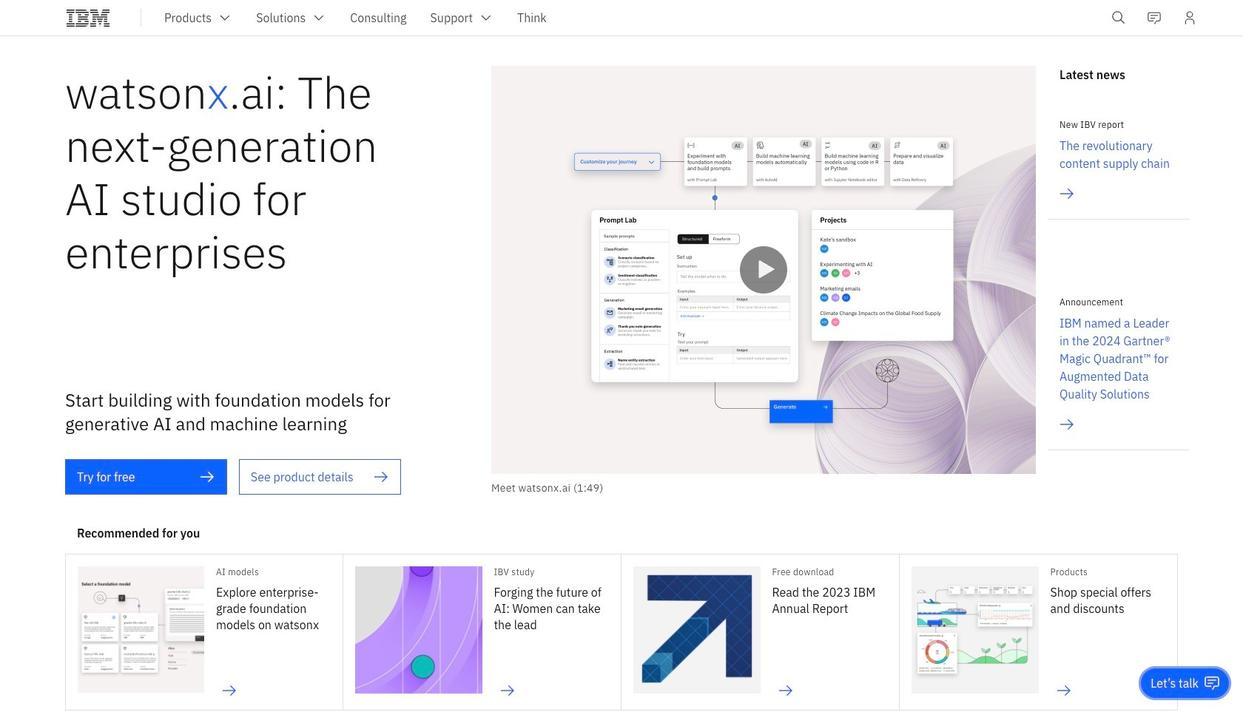 Task type: describe. For each thing, give the bounding box(es) containing it.
let's talk element
[[1152, 676, 1199, 692]]



Task type: vqa. For each thing, say whether or not it's contained in the screenshot.
Let's talk element
yes



